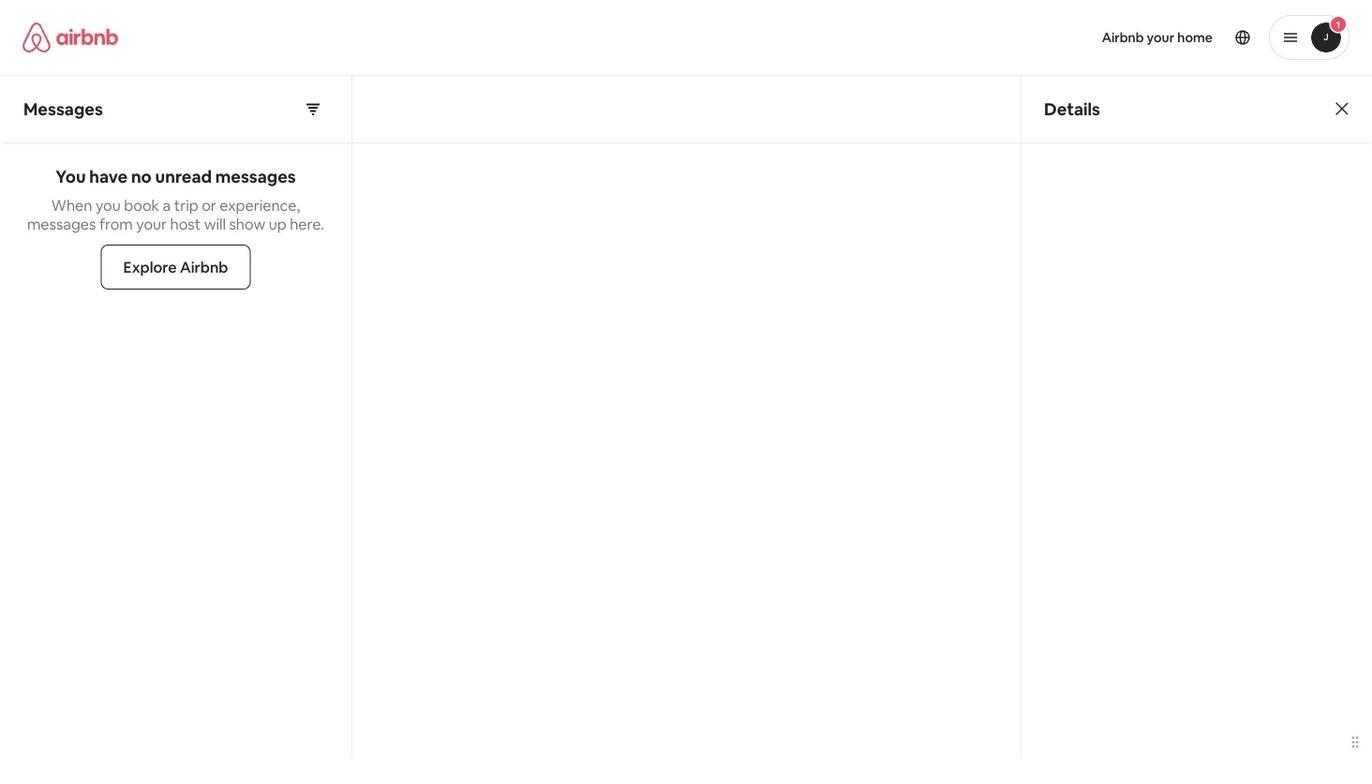 Task type: vqa. For each thing, say whether or not it's contained in the screenshot.
the bottommost airbnb
yes



Task type: locate. For each thing, give the bounding box(es) containing it.
airbnb down will on the top left
[[180, 257, 228, 277]]

explore airbnb
[[123, 257, 228, 277]]

you
[[96, 195, 121, 215]]

1 horizontal spatial your
[[1147, 29, 1175, 46]]

messages up experience,
[[215, 166, 296, 188]]

messages down you
[[27, 214, 96, 233]]

1 horizontal spatial airbnb
[[1102, 29, 1144, 46]]

your left home
[[1147, 29, 1175, 46]]

0 horizontal spatial messages
[[27, 214, 96, 233]]

show
[[229, 214, 265, 233]]

0 vertical spatial your
[[1147, 29, 1175, 46]]

up
[[269, 214, 287, 233]]

airbnb your home link
[[1091, 18, 1224, 57]]

home
[[1178, 29, 1213, 46]]

here.
[[290, 214, 324, 233]]

airbnb inside explore airbnb link
[[180, 257, 228, 277]]

will
[[204, 214, 226, 233]]

your inside "profile" "element"
[[1147, 29, 1175, 46]]

your left host
[[136, 214, 167, 233]]

1 vertical spatial your
[[136, 214, 167, 233]]

no
[[131, 166, 152, 188]]

you
[[56, 166, 86, 188]]

0 horizontal spatial airbnb
[[180, 257, 228, 277]]

1 vertical spatial messages
[[27, 214, 96, 233]]

unread
[[155, 166, 212, 188]]

0 horizontal spatial your
[[136, 214, 167, 233]]

have
[[89, 166, 128, 188]]

host
[[170, 214, 201, 233]]

airbnb
[[1102, 29, 1144, 46], [180, 257, 228, 277]]

you have no unread messages when you book a trip or experience, messages from your host will show up here.
[[27, 166, 324, 233]]

0 vertical spatial messages
[[215, 166, 296, 188]]

a
[[163, 195, 171, 215]]

experience,
[[220, 195, 300, 215]]

explore airbnb link
[[101, 245, 251, 290]]

from
[[99, 214, 133, 233]]

your
[[1147, 29, 1175, 46], [136, 214, 167, 233]]

details
[[1044, 98, 1101, 120]]

0 vertical spatial airbnb
[[1102, 29, 1144, 46]]

messages
[[215, 166, 296, 188], [27, 214, 96, 233]]

1 horizontal spatial messages
[[215, 166, 296, 188]]

airbnb left home
[[1102, 29, 1144, 46]]

messaging page main contents element
[[0, 75, 1372, 759]]

1 vertical spatial airbnb
[[180, 257, 228, 277]]



Task type: describe. For each thing, give the bounding box(es) containing it.
explore
[[123, 257, 177, 277]]

trip
[[174, 195, 198, 215]]

1
[[1337, 18, 1341, 30]]

book
[[124, 195, 159, 215]]

profile element
[[709, 0, 1350, 75]]

your inside you have no unread messages when you book a trip or experience, messages from your host will show up here.
[[136, 214, 167, 233]]

when
[[51, 195, 92, 215]]

airbnb your home
[[1102, 29, 1213, 46]]

1 button
[[1269, 15, 1350, 60]]

filter conversations. current filter: all conversations image
[[306, 102, 321, 117]]

messages
[[23, 98, 103, 120]]

airbnb inside airbnb your home link
[[1102, 29, 1144, 46]]

or
[[202, 195, 216, 215]]



